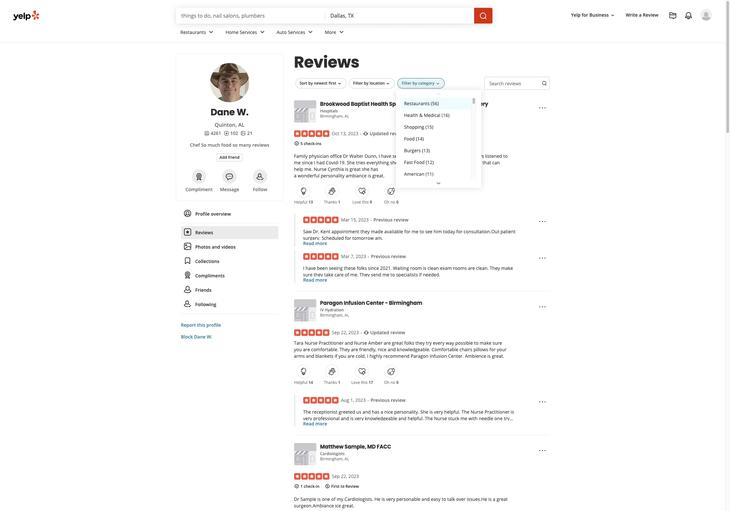 Task type: vqa. For each thing, say whether or not it's contained in the screenshot.


Task type: locate. For each thing, give the bounding box(es) containing it.
are up cold.
[[351, 347, 358, 353]]

attentive.infusions.
[[387, 422, 427, 428]]

1 services from the left
[[240, 29, 257, 35]]

2 menu image from the top
[[539, 254, 547, 262]]

filter left the category
[[402, 81, 412, 86]]

sep 22, 2023 left 16 update v2 image
[[332, 330, 359, 336]]

more inside dropdown button
[[316, 421, 327, 427]]

2 services from the left
[[288, 29, 305, 35]]

me. inside i have been seeing these folks since 2021. waiting room is clean exam rooms are clean. they make sure they take care of me. they send me to specialists if needed. read more
[[351, 272, 359, 278]]

filter inside popup button
[[402, 81, 412, 86]]

al inside brookwood baptist health specialty care network neurosurgery hospitals birmingham, al
[[345, 113, 349, 119]]

2 16 check in v2 image from the top
[[294, 484, 299, 489]]

1 oh from the top
[[384, 200, 390, 205]]

2 horizontal spatial great.
[[492, 353, 504, 359]]

2 (0 reactions) element from the top
[[397, 380, 399, 386]]

1 horizontal spatial care
[[487, 422, 496, 428]]

(0 reactions) element
[[397, 200, 399, 205], [397, 380, 399, 386]]

a
[[639, 12, 642, 18], [294, 173, 297, 179], [381, 409, 383, 415], [493, 496, 496, 503]]

me up notch
[[461, 416, 468, 422]]

years
[[430, 153, 441, 159]]

services for home services
[[240, 29, 257, 35]]

1 horizontal spatial review
[[643, 12, 659, 18]]

0 vertical spatial 1
[[338, 200, 340, 205]]

american (11)
[[404, 171, 434, 177]]

1 vertical spatial has
[[371, 166, 378, 172]]

me. up wonderful
[[305, 166, 313, 172]]

2 vertical spatial has
[[372, 409, 380, 415]]

by
[[308, 81, 313, 86], [364, 81, 369, 86], [413, 81, 417, 86], [479, 435, 484, 442]]

this left "(17 reactions)" element
[[361, 380, 368, 386]]

2 oh from the top
[[384, 380, 390, 386]]

and up facc
[[377, 422, 385, 428]]

great inside tara nurse practitioner and nurse amber are great folks they try every way possible to make sure you are comfortable. they are friendly, nice and knowledgeable. comfortable chairs pillows for your arms and blankets if you are cold. i highly recommend paragon infusion center. ambience is great.
[[392, 340, 403, 346]]

0 horizontal spatial me.
[[305, 166, 313, 172]]

auto
[[277, 29, 287, 35]]

1 horizontal spatial dane
[[211, 106, 235, 119]]

practitioner inside the receptionist greeted us and has a nice personality. she is very helpful. the nurse practitioner is very professional and is very knowledgeable and helpful. the nurse stuck me with needle one try she was very good knowledgeable and attentive.infusions. they are top notch in their care and do everything they can to help make you as comfortable as possible. the office very clean as well as their infusion area comfortable chairs with big screen televisions. the time passes by quickly.
[[485, 409, 510, 415]]

1 horizontal spatial one
[[495, 416, 503, 422]]

updated up amber on the bottom right
[[370, 330, 389, 336]]

birmingham, inside matthew sample, md facc cardiologists birmingham, al
[[320, 457, 344, 462]]

5 star rating image
[[294, 130, 329, 137], [303, 217, 339, 223], [303, 254, 339, 260], [294, 330, 329, 336], [303, 397, 339, 404], [294, 474, 329, 480]]

1 24 chevron down v2 image from the left
[[207, 28, 215, 36]]

very inside "dr sample is one of my cardiologists. he is very personable and easy to talk over issues.he is a great surgeon.ambiance ice great."
[[386, 496, 395, 503]]

knowledgeable.
[[397, 347, 431, 353]]

iv
[[320, 307, 324, 313]]

filter
[[353, 81, 363, 86], [402, 81, 412, 86]]

1 horizontal spatial 24 chevron down v2 image
[[307, 28, 315, 36]]

by for category
[[413, 81, 417, 86]]

(17 reactions) element
[[369, 380, 373, 386]]

2 0 from the top
[[397, 380, 399, 386]]

review up waiting
[[391, 254, 406, 260]]

dr inside "dr sample is one of my cardiologists. he is very personable and easy to talk over issues.he is a great surgeon.ambiance ice great."
[[294, 496, 299, 503]]

(1 reaction) element for love this 17
[[338, 380, 340, 386]]

1 horizontal spatial folks
[[404, 340, 415, 346]]

1 horizontal spatial have
[[381, 153, 392, 159]]

1 vertical spatial comfortable
[[344, 435, 370, 442]]

1 vertical spatial their
[[303, 435, 313, 442]]

2 horizontal spatial help
[[420, 160, 430, 166]]

24 chevron down v2 image inside restaurants link
[[207, 28, 215, 36]]

24 collections v2 image
[[184, 257, 191, 265]]

1 menu image from the top
[[539, 218, 547, 226]]

services right home at left top
[[240, 29, 257, 35]]

chairs inside the receptionist greeted us and has a nice personality. she is very helpful. the nurse practitioner is very professional and is very knowledgeable and helpful. the nurse stuck me with needle one try she was very good knowledgeable and attentive.infusions. they are top notch in their care and do everything they can to help make you as comfortable as possible. the office very clean as well as their infusion area comfortable chairs with big screen televisions. the time passes by quickly.
[[371, 435, 384, 442]]

1 check- from the top
[[304, 141, 316, 146]]

sure up your
[[493, 340, 502, 346]]

2023 left 16 update v2 image
[[349, 330, 359, 336]]

saw
[[303, 229, 312, 235]]

i down friendly,
[[367, 353, 369, 359]]

dr
[[343, 153, 348, 159], [294, 496, 299, 503]]

no for 9
[[391, 200, 395, 205]]

0 vertical spatial read
[[303, 240, 314, 247]]

oh for 9
[[384, 200, 390, 205]]

5 star rating image for mar 7, 2023
[[303, 254, 339, 260]]

restaurants inside business categories element
[[180, 29, 206, 35]]

help inside the receptionist greeted us and has a nice personality. she is very helpful. the nurse practitioner is very professional and is very knowledgeable and helpful. the nurse stuck me with needle one try she was very good knowledgeable and attentive.infusions. they are top notch in their care and do everything they can to help make you as comfortable as possible. the office very clean as well as their infusion area comfortable chairs with big screen televisions. the time passes by quickly.
[[352, 429, 361, 435]]

1 horizontal spatial helpful.
[[444, 409, 461, 415]]

0 vertical spatial oh
[[384, 200, 390, 205]]

1 (1 reaction) element from the top
[[338, 200, 340, 205]]

0 vertical spatial updated
[[370, 130, 389, 137]]

sure inside tara nurse practitioner and nurse amber are great folks they try every way possible to make sure you are comfortable. they are friendly, nice and knowledgeable. comfortable chairs pillows for your arms and blankets if you are cold. i highly recommend paragon infusion center. ambience is great.
[[493, 340, 502, 346]]

0 horizontal spatial office
[[330, 153, 342, 159]]

2 mar from the top
[[341, 254, 350, 260]]

0 horizontal spatial w.
[[207, 334, 212, 340]]

sep up comfortable.
[[332, 330, 340, 336]]

16 chevron down v2 image
[[337, 81, 342, 86]]

al down sample, on the bottom of the page
[[345, 457, 349, 462]]

1 vertical spatial do
[[506, 422, 512, 428]]

have left been
[[306, 265, 316, 272]]

reviews right many
[[252, 142, 269, 148]]

1 thanks from the top
[[324, 200, 337, 205]]

menu image for i have been seeing these folks since 2021. waiting room is clean exam rooms are clean. they make sure they take care of me. they send me to specialists if needed.
[[539, 254, 547, 262]]

previous for available
[[374, 217, 393, 223]]

filter for filter by location
[[353, 81, 363, 86]]

dane inside the "dane w. quinton, al"
[[211, 106, 235, 119]]

16 check in v2 image
[[294, 141, 299, 146], [294, 484, 299, 489]]

paragon down knowledgeable.
[[411, 353, 429, 359]]

16 chevron down v2 image inside filter by location dropdown button
[[386, 81, 391, 86]]

Find text field
[[181, 12, 320, 19]]

to inside tara nurse practitioner and nurse amber are great folks they try every way possible to make sure you are comfortable. they are friendly, nice and knowledgeable. comfortable chairs pillows for your arms and blankets if you are cold. i highly recommend paragon infusion center. ambience is great.
[[474, 340, 479, 346]]

1 horizontal spatial clean
[[476, 429, 487, 435]]

tara
[[294, 340, 304, 346]]

to inside the receptionist greeted us and has a nice personality. she is very helpful. the nurse practitioner is very professional and is very knowledgeable and helpful. the nurse stuck me with needle one try she was very good knowledgeable and attentive.infusions. they are top notch in their care and do everything they can to help make you as comfortable as possible. the office very clean as well as their infusion area comfortable chairs with big screen televisions. the time passes by quickly.
[[346, 429, 351, 435]]

they inside i have been seeing these folks since 2021. waiting room is clean exam rooms are clean. they make sure they take care of me. they send me to specialists if needed. read more
[[314, 272, 323, 278]]

the
[[466, 160, 473, 166]]

0 horizontal spatial great.
[[342, 503, 355, 509]]

menu image
[[539, 104, 547, 112]]

of down these
[[345, 272, 349, 278]]

are
[[468, 265, 475, 272], [384, 340, 391, 346], [303, 347, 310, 353], [351, 347, 358, 353], [348, 353, 355, 359], [440, 422, 447, 428]]

are inside the receptionist greeted us and has a nice personality. she is very helpful. the nurse practitioner is very professional and is very knowledgeable and helpful. the nurse stuck me with needle one try she was very good knowledgeable and attentive.infusions. they are top notch in their care and do everything they can to help make you as comfortable as possible. the office very clean as well as their infusion area comfortable chairs with big screen televisions. the time passes by quickly.
[[440, 422, 447, 428]]

thanks
[[324, 200, 337, 205], [324, 380, 337, 386]]

1 vertical spatial previous
[[371, 254, 390, 260]]

16 chevron down v2 image
[[610, 13, 616, 18], [386, 81, 391, 86], [435, 81, 441, 86]]

2 vertical spatial previous review
[[371, 397, 406, 404]]

message image
[[226, 173, 234, 181]]

no for 17
[[391, 380, 395, 386]]

great. right ice
[[342, 503, 355, 509]]

great. inside tara nurse practitioner and nurse amber are great folks they try every way possible to make sure you are comfortable. they are friendly, nice and knowledgeable. comfortable chairs pillows for your arms and blankets if you are cold. i highly recommend paragon infusion center. ambience is great.
[[492, 353, 504, 359]]

restaurants inside button
[[404, 100, 430, 106]]

24 compliment v2 image
[[184, 272, 191, 279]]

been
[[317, 265, 328, 272]]

previous down "(17 reactions)" element
[[371, 397, 390, 404]]

today
[[443, 229, 455, 235]]

2 no from the top
[[391, 380, 395, 386]]

since inside i have been seeing these folks since 2021. waiting room is clean exam rooms are clean. they make sure they take care of me. they send me to specialists if needed. read more
[[368, 265, 379, 272]]

birmingham, inside brookwood baptist health specialty care network neurosurgery hospitals birmingham, al
[[320, 113, 344, 119]]

make inside the receptionist greeted us and has a nice personality. she is very helpful. the nurse practitioner is very professional and is very knowledgeable and helpful. the nurse stuck me with needle one try she was very good knowledgeable and attentive.infusions. they are top notch in their care and do everything they can to help make you as comfortable as possible. the office very clean as well as their infusion area comfortable chairs with big screen televisions. the time passes by quickly.
[[362, 429, 374, 435]]

(1 reaction) element
[[338, 200, 340, 205], [338, 380, 340, 386]]

clean up passes
[[476, 429, 487, 435]]

(1 reaction) element for love this 9
[[338, 200, 340, 205]]

helpful 14
[[294, 380, 313, 386]]

she
[[347, 160, 355, 166], [421, 409, 429, 415]]

to up sample, on the bottom of the page
[[346, 429, 351, 435]]

drs
[[474, 160, 482, 166]]

16 update v2 image
[[364, 330, 369, 336]]

0 vertical spatial sure
[[303, 272, 313, 278]]

they left send
[[360, 272, 370, 278]]

0 horizontal spatial make
[[362, 429, 374, 435]]

0 vertical spatial great.
[[373, 173, 385, 179]]

helpful left the 13 at the left top of the page
[[294, 200, 308, 205]]

1 horizontal spatial great
[[392, 340, 403, 346]]

1 horizontal spatial w.
[[237, 106, 249, 119]]

dr up the 19. at the left of the page
[[343, 153, 348, 159]]

in
[[470, 422, 474, 428], [316, 484, 320, 490]]

0 horizontal spatial folks
[[357, 265, 367, 272]]

1 vertical spatial you
[[339, 353, 347, 359]]

0 horizontal spatial have
[[306, 265, 316, 272]]

1 vertical spatial of
[[331, 496, 336, 503]]

home
[[226, 29, 239, 35]]

5 star rating image for oct 13, 2023
[[294, 130, 329, 137]]

Near text field
[[331, 12, 469, 19]]

1 vertical spatial care
[[487, 422, 496, 428]]

1 vertical spatial sure
[[493, 340, 502, 346]]

make up pillows
[[480, 340, 492, 346]]

2 filter from the left
[[402, 81, 412, 86]]

2 vertical spatial great
[[497, 496, 508, 503]]

very up possible.
[[434, 409, 443, 415]]

1 read from the top
[[303, 240, 314, 247]]

folks right these
[[357, 265, 367, 272]]

2 none field from the left
[[331, 12, 469, 19]]

1 horizontal spatial can
[[399, 160, 407, 166]]

1 vertical spatial (1 reaction) element
[[338, 380, 340, 386]]

1 vertical spatial helpful
[[294, 380, 308, 386]]

care
[[335, 272, 344, 278], [487, 422, 496, 428]]

1 vertical spatial make
[[480, 340, 492, 346]]

i left been
[[303, 265, 305, 272]]

0 vertical spatial restaurants
[[180, 29, 206, 35]]

reviews
[[294, 51, 360, 73], [195, 230, 213, 236]]

(16)
[[442, 112, 450, 118]]

1 vertical spatial clean
[[476, 429, 487, 435]]

search image
[[542, 81, 547, 86]]

mar left 7,
[[341, 254, 350, 260]]

and right arms
[[306, 353, 314, 359]]

the
[[303, 409, 311, 415], [462, 409, 470, 415], [425, 416, 433, 422], [443, 429, 451, 435], [443, 435, 451, 442]]

appointment
[[332, 229, 359, 235]]

16 update v2 image
[[363, 131, 369, 136]]

mar for mar 15, 2023
[[341, 217, 350, 223]]

love left the 17
[[352, 380, 360, 386]]

read inside dropdown button
[[303, 421, 314, 427]]

time
[[452, 435, 462, 442]]

by left 'location'
[[364, 81, 369, 86]]

1 vertical spatial (0 reactions) element
[[397, 380, 399, 386]]

knowledgeable down us
[[344, 422, 376, 428]]

none field near
[[331, 12, 469, 19]]

review inside user actions element
[[643, 12, 659, 18]]

1 horizontal spatial of
[[345, 272, 349, 278]]

add friend
[[220, 154, 240, 160]]

0 vertical spatial if
[[419, 272, 422, 278]]

notifications image
[[685, 12, 693, 20]]

read more button for have
[[303, 277, 327, 284]]

the up possible.
[[425, 416, 433, 422]]

updated review for -
[[370, 330, 405, 336]]

0 vertical spatial sep 22, 2023
[[332, 330, 359, 336]]

one inside the receptionist greeted us and has a nice personality. she is very helpful. the nurse practitioner is very professional and is very knowledgeable and helpful. the nurse stuck me with needle one try she was very good knowledgeable and attentive.infusions. they are top notch in their care and do everything they can to help make you as comfortable as possible. the office very clean as well as their infusion area comfortable chairs with big screen televisions. the time passes by quickly.
[[495, 416, 503, 422]]

1 vertical spatial read more button
[[303, 277, 327, 284]]

5 star rating image for aug 1, 2023
[[303, 397, 339, 404]]

he
[[375, 496, 381, 503]]

as
[[384, 429, 389, 435], [418, 429, 422, 435], [488, 429, 493, 435], [504, 429, 508, 435]]

2 helpful from the top
[[294, 380, 308, 386]]

0 vertical spatial mar
[[341, 217, 350, 223]]

0 horizontal spatial reviews
[[252, 142, 269, 148]]

16 chevron down v2 image inside yelp for business button
[[610, 13, 616, 18]]

since down family
[[302, 160, 313, 166]]

22,
[[341, 330, 347, 336], [341, 474, 347, 480]]

16 review v2 image
[[224, 131, 229, 136]]

1 for love this 17
[[338, 380, 340, 386]]

16 first v2 image
[[325, 484, 330, 489]]

folks up knowledgeable.
[[404, 340, 415, 346]]

1 birmingham, from the top
[[320, 113, 344, 119]]

1 for love this 9
[[338, 200, 340, 205]]

updated right 16 update v2 icon in the top of the page
[[370, 130, 389, 137]]

practitioner up needle
[[485, 409, 510, 415]]

1 left love this 17
[[338, 380, 340, 386]]

consultation.out
[[464, 229, 500, 235]]

1 vertical spatial helpful.
[[408, 416, 424, 422]]

2 read from the top
[[303, 277, 314, 283]]

oh no 0 right "(17 reactions)" element
[[384, 380, 399, 386]]

2023 for 5 star rating image for sep 22, 2023
[[349, 330, 359, 336]]

24 chevron down v2 image inside filters group
[[435, 180, 443, 187]]

to inside "dr sample is one of my cardiologists. he is very personable and easy to talk over issues.he is a great surgeon.ambiance ice great."
[[442, 496, 446, 503]]

more down kent
[[316, 240, 327, 247]]

0 vertical spatial birmingham,
[[320, 113, 344, 119]]

specialists
[[396, 272, 418, 278]]

rooms
[[453, 265, 467, 272]]

3 as from the left
[[488, 429, 493, 435]]

restaurants for restaurants (56)
[[404, 100, 430, 106]]

previous review for available
[[374, 217, 409, 223]]

more inside saw dr. kent appointment they made available for me to see him today for consultation.out patient surgery. scheduled for tomorrow am. read more
[[316, 240, 327, 247]]

(0 reactions) element down recommend
[[397, 380, 399, 386]]

1 vertical spatial mar
[[341, 254, 350, 260]]

0 vertical spatial 0
[[397, 200, 399, 205]]

previous review
[[374, 217, 409, 223], [371, 254, 406, 260], [371, 397, 406, 404]]

0 horizontal spatial of
[[331, 496, 336, 503]]

0 for 17
[[397, 380, 399, 386]]

1 vertical spatial if
[[335, 353, 338, 359]]

2 thanks from the top
[[324, 380, 337, 386]]

0 vertical spatial health
[[371, 100, 388, 108]]

aug 1, 2023
[[341, 397, 366, 404]]

1 horizontal spatial dr
[[343, 153, 348, 159]]

helpful
[[294, 200, 308, 205], [294, 380, 308, 386]]

0 horizontal spatial 24 chevron down v2 image
[[258, 28, 266, 36]]

they inside tara nurse practitioner and nurse amber are great folks they try every way possible to make sure you are comfortable. they are friendly, nice and knowledgeable. comfortable chairs pillows for your arms and blankets if you are cold. i highly recommend paragon infusion center. ambience is great.
[[340, 347, 350, 353]]

cynthia
[[328, 166, 344, 172]]

i
[[379, 153, 380, 159], [314, 160, 315, 166], [303, 265, 305, 272], [367, 353, 369, 359]]

al
[[345, 113, 349, 119], [238, 121, 245, 129], [345, 313, 349, 318], [345, 457, 349, 462]]

previous review up '2021.' on the bottom
[[371, 254, 406, 260]]

2 vertical spatial make
[[362, 429, 374, 435]]

very
[[434, 409, 443, 415], [303, 416, 312, 422], [355, 416, 364, 422], [322, 422, 331, 428], [466, 429, 475, 435], [386, 496, 395, 503]]

menu image
[[539, 218, 547, 226], [539, 254, 547, 262], [539, 303, 547, 311], [539, 398, 547, 406], [539, 447, 547, 455]]

1 no from the top
[[391, 200, 395, 205]]

dr sample is one of my cardiologists. he is very personable and easy to talk over issues.he is a great surgeon.ambiance ice great.
[[294, 496, 508, 509]]

the left time
[[443, 435, 451, 442]]

5 star rating image for mar 15, 2023
[[303, 217, 339, 223]]

search image
[[480, 12, 488, 20]]

w. down profile
[[207, 334, 212, 340]]

of inside i have been seeing these folks since 2021. waiting room is clean exam rooms are clean. they make sure they take care of me. they send me to specialists if needed. read more
[[345, 272, 349, 278]]

have
[[381, 153, 392, 159], [306, 265, 316, 272]]

0 horizontal spatial try
[[426, 340, 432, 346]]

with
[[469, 416, 478, 422], [385, 435, 394, 442]]

great.
[[373, 173, 385, 179], [492, 353, 504, 359], [342, 503, 355, 509]]

16 check in v2 image left 1 check-in
[[294, 484, 299, 489]]

notch
[[456, 422, 469, 428]]

1 check-in
[[301, 484, 320, 490]]

1 vertical spatial 0
[[397, 380, 399, 386]]

1 vertical spatial more
[[316, 277, 327, 283]]

3 read from the top
[[303, 421, 314, 427]]

0 horizontal spatial care
[[335, 272, 344, 278]]

have inside i have been seeing these folks since 2021. waiting room is clean exam rooms are clean. they make sure they take care of me. they send me to specialists if needed. read more
[[306, 265, 316, 272]]

0 horizontal spatial dr
[[294, 496, 299, 503]]

they inside the receptionist greeted us and has a nice personality. she is very helpful. the nurse practitioner is very professional and is very knowledgeable and helpful. the nurse stuck me with needle one try she was very good knowledgeable and attentive.infusions. they are top notch in their care and do everything they can to help make you as comfortable as possible. the office very clean as well as their infusion area comfortable chairs with big screen televisions. the time passes by quickly.
[[327, 429, 336, 435]]

they down been
[[314, 272, 323, 278]]

fast
[[404, 159, 413, 165]]

reviews up "first" on the left of the page
[[294, 51, 360, 73]]

nurse left stuck
[[434, 416, 447, 422]]

and inside photos and videos 'link'
[[212, 244, 220, 250]]

1 vertical spatial oh
[[384, 380, 390, 386]]

1 16 check in v2 image from the top
[[294, 141, 299, 146]]

burgers (13)
[[404, 147, 430, 154]]

me inside i have been seeing these folks since 2021. waiting room is clean exam rooms are clean. they make sure they take care of me. they send me to specialists if needed. read more
[[383, 272, 390, 278]]

previous review up personality.
[[371, 397, 406, 404]]

2 oh no 0 from the top
[[384, 380, 399, 386]]

0 vertical spatial paragon
[[320, 300, 343, 307]]

1 vertical spatial review
[[346, 484, 359, 490]]

by inside dropdown button
[[364, 81, 369, 86]]

matthew sample, md facc link
[[320, 444, 391, 451]]

by inside the receptionist greeted us and has a nice personality. she is very helpful. the nurse practitioner is very professional and is very knowledgeable and helpful. the nurse stuck me with needle one try she was very good knowledgeable and attentive.infusions. they are top notch in their care and do everything they can to help make you as comfortable as possible. the office very clean as well as their infusion area comfortable chairs with big screen televisions. the time passes by quickly.
[[479, 435, 484, 442]]

as up quickly.
[[488, 429, 493, 435]]

yelp
[[571, 12, 581, 18]]

they down good
[[327, 429, 336, 435]]

over
[[456, 496, 466, 503]]

chairs up md
[[371, 435, 384, 442]]

24 chevron down v2 image inside auto services link
[[307, 28, 315, 36]]

helpful for helpful 14
[[294, 380, 308, 386]]

1 vertical spatial restaurants
[[404, 100, 430, 106]]

1 vertical spatial me.
[[351, 272, 359, 278]]

None field
[[181, 12, 320, 19], [331, 12, 469, 19]]

check-
[[304, 141, 316, 146], [304, 484, 316, 490]]

thanks for helpful 13
[[324, 200, 337, 205]]

0 for 9
[[397, 200, 399, 205]]

if inside tara nurse practitioner and nurse amber are great folks they try every way possible to make sure you are comfortable. they are friendly, nice and knowledgeable. comfortable chairs pillows for your arms and blankets if you are cold. i highly recommend paragon infusion center. ambience is great.
[[335, 353, 338, 359]]

filter by location button
[[349, 78, 395, 89]]

16 chevron down v2 image inside the filter by category popup button
[[435, 81, 441, 86]]

following
[[195, 301, 216, 308]]

1 sep 22, 2023 from the top
[[332, 330, 359, 336]]

of inside "dr sample is one of my cardiologists. he is very personable and easy to talk over issues.he is a great surgeon.ambiance ice great."
[[331, 496, 336, 503]]

health & medical (16)
[[404, 112, 450, 118]]

thanks 1 right "(13 reactions)" 'element'
[[324, 200, 340, 205]]

i have been seeing these folks since 2021. waiting room is clean exam rooms are clean. they make sure they take care of me. they send me to specialists if needed. read more
[[303, 265, 513, 283]]

this left profile
[[197, 322, 205, 328]]

for
[[582, 12, 589, 18], [404, 229, 411, 235], [457, 229, 463, 235], [345, 235, 351, 241], [490, 347, 496, 353]]

2 as from the left
[[418, 429, 422, 435]]

2 horizontal spatial you
[[375, 429, 383, 435]]

since up send
[[368, 265, 379, 272]]

24 chevron down v2 image for restaurants
[[207, 28, 215, 36]]

helpful 13
[[294, 200, 313, 205]]

check- right 5
[[304, 141, 316, 146]]

filter by location
[[353, 81, 385, 86]]

chairs
[[460, 347, 473, 353], [371, 435, 384, 442]]

24 chevron down v2 image
[[207, 28, 215, 36], [307, 28, 315, 36]]

she inside the receptionist greeted us and has a nice personality. she is very helpful. the nurse practitioner is very professional and is very knowledgeable and helpful. the nurse stuck me with needle one try she was very good knowledgeable and attentive.infusions. they are top notch in their care and do everything they can to help make you as comfortable as possible. the office very clean as well as their infusion area comfortable chairs with big screen televisions. the time passes by quickly.
[[421, 409, 429, 415]]

2 thanks 1 from the top
[[324, 380, 340, 386]]

1 thanks 1 from the top
[[324, 200, 340, 205]]

5 star rating image up been
[[303, 254, 339, 260]]

1 horizontal spatial do
[[506, 422, 512, 428]]

0 horizontal spatial if
[[335, 353, 338, 359]]

this for 17
[[361, 380, 368, 386]]

24 chevron down v2 image right auto services
[[307, 28, 315, 36]]

1 horizontal spatial in
[[470, 422, 474, 428]]

16 chevron down v2 image right 'location'
[[386, 81, 391, 86]]

i inside i have been seeing these folks since 2021. waiting room is clean exam rooms are clean. they make sure they take care of me. they send me to specialists if needed. read more
[[303, 265, 305, 272]]

has right us
[[372, 409, 380, 415]]

have inside family physician office dr walter dunn, i have seen jenna, np 3 years now she has always listened to me since i had covid-19. she tries everything she can do to help me or get me  to the drs that can help me. nurse cynthia is great she has a wonderful personality ambiance is great.
[[381, 153, 392, 159]]

cardiologists
[[320, 451, 345, 457]]

1 oh no 0 from the top
[[384, 200, 399, 205]]

24 chevron down v2 image for more
[[338, 28, 346, 36]]

0 vertical spatial dr
[[343, 153, 348, 159]]

is inside tara nurse practitioner and nurse amber are great folks they try every way possible to make sure you are comfortable. they are friendly, nice and knowledgeable. comfortable chairs pillows for your arms and blankets if you are cold. i highly recommend paragon infusion center. ambience is great.
[[488, 353, 491, 359]]

24 chevron down v2 image inside more link
[[338, 28, 346, 36]]

read inside i have been seeing these folks since 2021. waiting room is clean exam rooms are clean. they make sure they take care of me. they send me to specialists if needed. read more
[[303, 277, 314, 283]]

me. inside family physician office dr walter dunn, i have seen jenna, np 3 years now she has always listened to me since i had covid-19. she tries everything she can do to help me or get me  to the drs that can help me. nurse cynthia is great she has a wonderful personality ambiance is great.
[[305, 166, 313, 172]]

no
[[391, 200, 395, 205], [391, 380, 395, 386]]

1 mar from the top
[[341, 217, 350, 223]]

sure
[[303, 272, 313, 278], [493, 340, 502, 346]]

2 more from the top
[[316, 277, 327, 283]]

1
[[338, 200, 340, 205], [338, 380, 340, 386], [301, 484, 303, 490]]

health & medical (16) button
[[402, 109, 471, 121]]

2 read more button from the top
[[303, 277, 327, 284]]

1 horizontal spatial she
[[421, 409, 429, 415]]

great. inside family physician office dr walter dunn, i have seen jenna, np 3 years now she has always listened to me since i had covid-19. she tries everything she can do to help me or get me  to the drs that can help me. nurse cynthia is great she has a wonderful personality ambiance is great.
[[373, 173, 385, 179]]

photos and videos
[[195, 244, 236, 250]]

3 birmingham, from the top
[[320, 457, 344, 462]]

food left 3
[[414, 159, 425, 165]]

read more button down been
[[303, 277, 327, 284]]

she right the 19. at the left of the page
[[347, 160, 355, 166]]

0 horizontal spatial since
[[302, 160, 313, 166]]

surgeon.ambiance
[[294, 503, 334, 509]]

0 vertical spatial more
[[316, 240, 327, 247]]

0 right 9
[[397, 200, 399, 205]]

is
[[345, 166, 349, 172], [368, 173, 371, 179], [423, 265, 427, 272], [488, 353, 491, 359], [430, 409, 433, 415], [511, 409, 514, 415], [350, 416, 354, 422], [318, 496, 321, 503], [382, 496, 385, 503], [489, 496, 492, 503]]

overview
[[211, 211, 231, 217]]

paragon inside tara nurse practitioner and nurse amber are great folks they try every way possible to make sure you are comfortable. they are friendly, nice and knowledgeable. comfortable chairs pillows for your arms and blankets if you are cold. i highly recommend paragon infusion center. ambience is great.
[[411, 353, 429, 359]]

1 (0 reactions) element from the top
[[397, 200, 399, 205]]

2023 right 1, on the bottom left
[[356, 397, 366, 404]]

oh no 0 for love this 9
[[384, 200, 399, 205]]

can down listened
[[493, 160, 500, 166]]

2 vertical spatial great.
[[342, 503, 355, 509]]

1 horizontal spatial help
[[352, 429, 361, 435]]

read more button down receptionist
[[303, 421, 327, 427]]

1 vertical spatial thanks 1
[[324, 380, 340, 386]]

dr left sample
[[294, 496, 299, 503]]

w. up quinton,
[[237, 106, 249, 119]]

review for mar 15, 2023
[[394, 217, 409, 223]]

(14 reactions) element
[[309, 380, 313, 386]]

one inside "dr sample is one of my cardiologists. he is very personable and easy to talk over issues.he is a great surgeon.ambiance ice great."
[[322, 496, 330, 503]]

0 vertical spatial practitioner
[[319, 340, 344, 346]]

24 chevron down v2 image
[[258, 28, 266, 36], [338, 28, 346, 36], [435, 180, 443, 187]]

region
[[292, 72, 552, 511]]

(13 reactions) element
[[309, 200, 313, 205]]

1 vertical spatial health
[[404, 112, 418, 118]]

w.
[[237, 106, 249, 119], [207, 334, 212, 340]]

17
[[369, 380, 373, 386]]

1 horizontal spatial their
[[475, 422, 486, 428]]

2 (1 reaction) element from the top
[[338, 380, 340, 386]]

1 vertical spatial this
[[197, 322, 205, 328]]

nurse up needle
[[471, 409, 484, 415]]

None search field
[[176, 8, 494, 24]]

friends element
[[204, 130, 221, 137]]

oh for 17
[[384, 380, 390, 386]]

highly
[[370, 353, 382, 359]]

menu containing profile overview
[[181, 208, 278, 314]]

or
[[439, 160, 443, 166]]

1 vertical spatial dane
[[194, 334, 206, 340]]

1 read more button from the top
[[303, 240, 327, 247]]

are left clean.
[[468, 265, 475, 272]]

1 more from the top
[[316, 240, 327, 247]]

for left your
[[490, 347, 496, 353]]

filter for filter by category
[[402, 81, 412, 86]]

reviews element
[[224, 130, 238, 137]]

cardiologists link
[[320, 451, 345, 457]]

1 horizontal spatial restaurants
[[404, 100, 430, 106]]

everything down was
[[303, 429, 326, 435]]

read more button down dr.
[[303, 240, 327, 247]]

4 menu image from the top
[[539, 398, 547, 406]]

2 24 chevron down v2 image from the left
[[307, 28, 315, 36]]

0 horizontal spatial review
[[346, 484, 359, 490]]

this for 9
[[362, 200, 369, 205]]

1 horizontal spatial practitioner
[[485, 409, 510, 415]]

business categories element
[[175, 24, 712, 43]]

thanks 1 for 13
[[324, 200, 340, 205]]

love for love this 9
[[353, 200, 361, 205]]

1 horizontal spatial reviews
[[294, 51, 360, 73]]

1 horizontal spatial great.
[[373, 173, 385, 179]]

1 none field from the left
[[181, 12, 320, 19]]

0 horizontal spatial 16 chevron down v2 image
[[386, 81, 391, 86]]

nice left personality.
[[385, 409, 393, 415]]

jenna,
[[404, 153, 417, 159]]

22, left 16 update v2 image
[[341, 330, 347, 336]]

your
[[497, 347, 507, 353]]

previous up the "made"
[[374, 217, 393, 223]]

1 helpful from the top
[[294, 200, 308, 205]]

0 horizontal spatial clean
[[428, 265, 439, 272]]

for inside tara nurse practitioner and nurse amber are great folks they try every way possible to make sure you are comfortable. they are friendly, nice and knowledgeable. comfortable chairs pillows for your arms and blankets if you are cold. i highly recommend paragon infusion center. ambience is great.
[[490, 347, 496, 353]]

make right clean.
[[502, 265, 513, 272]]

block dane w.
[[181, 334, 212, 340]]

2 birmingham, from the top
[[320, 313, 344, 318]]

since inside family physician office dr walter dunn, i have seen jenna, np 3 years now she has always listened to me since i had covid-19. she tries everything she can do to help me or get me  to the drs that can help me. nurse cynthia is great she has a wonderful personality ambiance is great.
[[302, 160, 313, 166]]

  text field
[[484, 77, 550, 90]]

0 vertical spatial nice
[[378, 347, 387, 353]]

helpful for helpful 13
[[294, 200, 308, 205]]

you
[[294, 347, 302, 353], [339, 353, 347, 359], [375, 429, 383, 435]]

health inside brookwood baptist health specialty care network neurosurgery hospitals birmingham, al
[[371, 100, 388, 108]]

great. down dunn, on the top of page
[[373, 173, 385, 179]]

3 more from the top
[[316, 421, 327, 427]]

of left my
[[331, 496, 336, 503]]

to inside i have been seeing these folks since 2021. waiting room is clean exam rooms are clean. they make sure they take care of me. they send me to specialists if needed. read more
[[391, 272, 395, 278]]

everything inside family physician office dr walter dunn, i have seen jenna, np 3 years now she has always listened to me since i had covid-19. she tries everything she can do to help me or get me  to the drs that can help me. nurse cynthia is great she has a wonderful personality ambiance is great.
[[367, 160, 389, 166]]

review right write
[[643, 12, 659, 18]]

updated review up amber on the bottom right
[[370, 330, 405, 336]]

add friend button
[[217, 154, 243, 162]]

a inside "dr sample is one of my cardiologists. he is very personable and easy to talk over issues.he is a great surgeon.ambiance ice great."
[[493, 496, 496, 503]]

knowledgeable
[[365, 416, 397, 422], [344, 422, 376, 428]]

menu image for saw dr. kent appointment they made available for me to see him today for consultation.out patient surgery. scheduled for tomorrow am.
[[539, 218, 547, 226]]

dane down report this profile link
[[194, 334, 206, 340]]

filter inside dropdown button
[[353, 81, 363, 86]]

block dane w. button
[[181, 334, 212, 340]]

1 as from the left
[[384, 429, 389, 435]]

reviews inside menu item
[[195, 230, 213, 236]]

more down been
[[316, 277, 327, 283]]

0 vertical spatial helpful.
[[444, 409, 461, 415]]

0 horizontal spatial practitioner
[[319, 340, 344, 346]]

menu
[[181, 208, 278, 314]]

2 check- from the top
[[304, 484, 316, 490]]

al up 16 photos v2
[[238, 121, 245, 129]]

5 menu image from the top
[[539, 447, 547, 455]]

way
[[446, 340, 454, 346]]

write
[[626, 12, 638, 18]]

1 0 from the top
[[397, 200, 399, 205]]

1 filter from the left
[[353, 81, 363, 86]]



Task type: describe. For each thing, give the bounding box(es) containing it.
2 vertical spatial previous
[[371, 397, 390, 404]]

more link
[[320, 24, 351, 43]]

they inside saw dr. kent appointment they made available for me to see him today for consultation.out patient surgery. scheduled for tomorrow am. read more
[[361, 229, 370, 235]]

report
[[181, 322, 196, 328]]

16 check in v2 image for 1 check-in
[[294, 484, 299, 489]]

0 vertical spatial knowledgeable
[[365, 416, 397, 422]]

quickly.
[[485, 435, 501, 442]]

reviews link
[[181, 226, 278, 239]]

nurse inside family physician office dr walter dunn, i have seen jenna, np 3 years now she has always listened to me since i had covid-19. she tries everything she can do to help me or get me  to the drs that can help me. nurse cynthia is great she has a wonderful personality ambiance is great.
[[314, 166, 327, 172]]

al inside paragon infusion center - birmingham iv hydration birmingham, al
[[345, 313, 349, 318]]

1 vertical spatial knowledgeable
[[344, 422, 376, 428]]

search reviews
[[490, 80, 522, 87]]

5 star rating image for sep 22, 2023
[[294, 330, 329, 336]]

user actions element
[[566, 8, 722, 48]]

dane w. quinton, al
[[211, 106, 249, 129]]

quinton,
[[215, 121, 237, 129]]

to right listened
[[504, 153, 508, 159]]

very up was
[[303, 416, 312, 422]]

love for love this 17
[[352, 380, 360, 386]]

i inside tara nurse practitioner and nurse amber are great folks they try every way possible to make sure you are comfortable. they are friendly, nice and knowledgeable. comfortable chairs pillows for your arms and blankets if you are cold. i highly recommend paragon infusion center. ambience is great.
[[367, 353, 369, 359]]

restaurants for restaurants
[[180, 29, 206, 35]]

and up recommend
[[388, 347, 396, 353]]

this for profile
[[197, 322, 205, 328]]

2023 up first to review at left bottom
[[349, 474, 359, 480]]

0 horizontal spatial dane
[[194, 334, 206, 340]]

brookwood baptist health specialty care network neurosurgery hospitals birmingham, al
[[320, 100, 489, 119]]

to inside saw dr. kent appointment they made available for me to see him today for consultation.out patient surgery. scheduled for tomorrow am. read more
[[420, 229, 424, 235]]

everything inside the receptionist greeted us and has a nice personality. she is very helpful. the nurse practitioner is very professional and is very knowledgeable and helpful. the nurse stuck me with needle one try she was very good knowledgeable and attentive.infusions. they are top notch in their care and do everything they can to help make you as comfortable as possible. the office very clean as well as their infusion area comfortable chairs with big screen televisions. the time passes by quickly.
[[303, 429, 326, 435]]

tara nurse practitioner and nurse amber are great folks they try every way possible to make sure you are comfortable. they are friendly, nice and knowledgeable. comfortable chairs pillows for your arms and blankets if you are cold. i highly recommend paragon infusion center. ambience is great.
[[294, 340, 507, 359]]

she down "tries"
[[362, 166, 370, 172]]

nurse right tara
[[305, 340, 318, 346]]

0 vertical spatial has
[[461, 153, 469, 159]]

infusion inside tara nurse practitioner and nurse amber are great folks they try every way possible to make sure you are comfortable. they are friendly, nice and knowledgeable. comfortable chairs pillows for your arms and blankets if you are cold. i highly recommend paragon infusion center. ambience is great.
[[430, 353, 447, 359]]

ice
[[335, 503, 341, 509]]

photos and videos link
[[181, 241, 278, 254]]

compliment image
[[195, 173, 203, 181]]

16 chevron down v2 image for yelp for business
[[610, 13, 616, 18]]

  text field inside region
[[484, 77, 550, 90]]

aug
[[341, 397, 349, 404]]

health inside button
[[404, 112, 418, 118]]

folks inside i have been seeing these folks since 2021. waiting room is clean exam rooms are clean. they make sure they take care of me. they send me to specialists if needed. read more
[[357, 265, 367, 272]]

profile
[[195, 211, 210, 217]]

0 vertical spatial food
[[404, 136, 415, 142]]

nice inside the receptionist greeted us and has a nice personality. she is very helpful. the nurse practitioner is very professional and is very knowledgeable and helpful. the nurse stuck me with needle one try she was very good knowledgeable and attentive.infusions. they are top notch in their care and do everything they can to help make you as comfortable as possible. the office very clean as well as their infusion area comfortable chairs with big screen televisions. the time passes by quickly.
[[385, 409, 393, 415]]

me down years
[[431, 160, 438, 166]]

they inside tara nurse practitioner and nurse amber are great folks they try every way possible to make sure you are comfortable. they are friendly, nice and knowledgeable. comfortable chairs pillows for your arms and blankets if you are cold. i highly recommend paragon infusion center. ambience is great.
[[416, 340, 425, 346]]

al inside matthew sample, md facc cardiologists birmingham, al
[[345, 457, 349, 462]]

she inside family physician office dr walter dunn, i have seen jenna, np 3 years now she has always listened to me since i had covid-19. she tries everything she can do to help me or get me  to the drs that can help me. nurse cynthia is great she has a wonderful personality ambiance is great.
[[347, 160, 355, 166]]

for inside button
[[582, 12, 589, 18]]

they right clean.
[[490, 265, 500, 272]]

care inside the receptionist greeted us and has a nice personality. she is very helpful. the nurse practitioner is very professional and is very knowledgeable and helpful. the nurse stuck me with needle one try she was very good knowledgeable and attentive.infusions. they are top notch in their care and do everything they can to help make you as comfortable as possible. the office very clean as well as their infusion area comfortable chairs with big screen televisions. the time passes by quickly.
[[487, 422, 496, 428]]

24 chevron down v2 image for auto services
[[307, 28, 315, 36]]

16 photos v2 image
[[241, 131, 246, 136]]

a inside family physician office dr walter dunn, i have seen jenna, np 3 years now she has always listened to me since i had covid-19. she tries everything she can do to help me or get me  to the drs that can help me. nurse cynthia is great she has a wonderful personality ambiance is great.
[[294, 173, 297, 179]]

and inside "dr sample is one of my cardiologists. he is very personable and easy to talk over issues.he is a great surgeon.ambiance ice great."
[[422, 496, 430, 503]]

16 friends v2 image
[[204, 131, 209, 136]]

maria w. image
[[701, 9, 712, 21]]

care inside i have been seeing these folks since 2021. waiting room is clean exam rooms are clean. they make sure they take care of me. they send me to specialists if needed. read more
[[335, 272, 344, 278]]

al inside the "dane w. quinton, al"
[[238, 121, 245, 129]]

me inside the receptionist greeted us and has a nice personality. she is very helpful. the nurse practitioner is very professional and is very knowledgeable and helpful. the nurse stuck me with needle one try she was very good knowledgeable and attentive.infusions. they are top notch in their care and do everything they can to help make you as comfortable as possible. the office very clean as well as their infusion area comfortable chairs with big screen televisions. the time passes by quickly.
[[461, 416, 468, 422]]

w. inside the "dane w. quinton, al"
[[237, 106, 249, 119]]

dr inside family physician office dr walter dunn, i have seen jenna, np 3 years now she has always listened to me since i had covid-19. she tries everything she can do to help me or get me  to the drs that can help me. nurse cynthia is great she has a wonderful personality ambiance is great.
[[343, 153, 348, 159]]

menu image for the receptionist greeted us and has a nice personality. she is very helpful. the nurse practitioner is very professional and is very knowledgeable and helpful. the nurse stuck me with needle one try she was very good knowledgeable and attentive.infusions. they are top notch in their care and do everything they can to help make you as comfortable as possible. the office very clean as well as their infusion area comfortable chairs with big screen televisions. the time passes by quickly.
[[539, 398, 547, 406]]

friends link
[[181, 284, 278, 297]]

great. inside "dr sample is one of my cardiologists. he is very personable and easy to talk over issues.he is a great surgeon.ambiance ice great."
[[342, 503, 355, 509]]

3 read more button from the top
[[303, 421, 327, 427]]

blankets
[[316, 353, 334, 359]]

0 horizontal spatial with
[[385, 435, 394, 442]]

very down professional at the bottom of the page
[[322, 422, 331, 428]]

love this 9
[[353, 200, 372, 205]]

business
[[590, 12, 609, 18]]

covid-
[[326, 160, 339, 166]]

seeing
[[329, 265, 343, 272]]

are inside i have been seeing these folks since 2021. waiting room is clean exam rooms are clean. they make sure they take care of me. they send me to specialists if needed. read more
[[468, 265, 475, 272]]

she right now
[[453, 153, 460, 159]]

oct
[[332, 130, 339, 137]]

2 vertical spatial 1
[[301, 484, 303, 490]]

try inside the receptionist greeted us and has a nice personality. she is very helpful. the nurse practitioner is very professional and is very knowledgeable and helpful. the nurse stuck me with needle one try she was very good knowledgeable and attentive.infusions. they are top notch in their care and do everything they can to help make you as comfortable as possible. the office very clean as well as their infusion area comfortable chairs with big screen televisions. the time passes by quickly.
[[504, 416, 510, 422]]

oh no 0 for love this 17
[[384, 380, 399, 386]]

13
[[309, 200, 313, 205]]

very down us
[[355, 416, 364, 422]]

24 photos v2 image
[[184, 243, 191, 251]]

photos element
[[241, 130, 253, 137]]

if inside i have been seeing these folks since 2021. waiting room is clean exam rooms are clean. they make sure they take care of me. they send me to specialists if needed. read more
[[419, 272, 422, 278]]

screen
[[403, 435, 417, 442]]

to left the
[[460, 160, 465, 166]]

mar 15, 2023
[[341, 217, 369, 223]]

5 star rating image up 1 check-in
[[294, 474, 329, 480]]

ins
[[316, 141, 322, 146]]

is inside i have been seeing these folks since 2021. waiting room is clean exam rooms are clean. they make sure they take care of me. they send me to specialists if needed. read more
[[423, 265, 427, 272]]

nice inside tara nurse practitioner and nurse amber are great folks they try every way possible to make sure you are comfortable. they are friendly, nice and knowledgeable. comfortable chairs pillows for your arms and blankets if you are cold. i highly recommend paragon infusion center. ambience is great.
[[378, 347, 387, 353]]

services for auto services
[[288, 29, 305, 35]]

compliments link
[[181, 269, 278, 283]]

a right write
[[639, 12, 642, 18]]

get
[[445, 160, 451, 166]]

2023 for 5 star rating image corresponding to mar 15, 2023
[[358, 217, 369, 223]]

by for newest
[[308, 81, 313, 86]]

0 vertical spatial reviews
[[505, 80, 522, 87]]

0 vertical spatial reviews
[[294, 51, 360, 73]]

the up read more
[[303, 409, 311, 415]]

for right today
[[457, 229, 463, 235]]

seen
[[393, 153, 403, 159]]

televisions.
[[418, 435, 442, 442]]

1 vertical spatial reviews
[[252, 142, 269, 148]]

clean.
[[476, 265, 489, 272]]

updated for health
[[370, 130, 389, 137]]

(14)
[[416, 136, 424, 142]]

great inside "dr sample is one of my cardiologists. he is very personable and easy to talk over issues.he is a great surgeon.ambiance ice great."
[[497, 496, 508, 503]]

do inside the receptionist greeted us and has a nice personality. she is very helpful. the nurse practitioner is very professional and is very knowledgeable and helpful. the nurse stuck me with needle one try she was very good knowledgeable and attentive.infusions. they are top notch in their care and do everything they can to help make you as comfortable as possible. the office very clean as well as their infusion area comfortable chairs with big screen televisions. the time passes by quickly.
[[506, 422, 512, 428]]

4 as from the left
[[504, 429, 508, 435]]

more
[[325, 29, 336, 35]]

big
[[395, 435, 402, 442]]

arms
[[294, 353, 305, 359]]

brookwood
[[320, 100, 350, 108]]

0 vertical spatial help
[[420, 160, 430, 166]]

updated review for specialty
[[370, 130, 405, 137]]

review down 'shopping' on the top right of page
[[390, 130, 405, 137]]

him
[[434, 229, 442, 235]]

16 check in v2 image for 5 check-ins
[[294, 141, 299, 146]]

following menu item
[[181, 298, 278, 314]]

mar for mar 7, 2023
[[341, 254, 350, 260]]

and right us
[[363, 409, 371, 415]]

you inside the receptionist greeted us and has a nice personality. she is very helpful. the nurse practitioner is very professional and is very knowledgeable and helpful. the nurse stuck me with needle one try she was very good knowledgeable and attentive.infusions. they are top notch in their care and do everything they can to help make you as comfortable as possible. the office very clean as well as their infusion area comfortable chairs with big screen televisions. the time passes by quickly.
[[375, 429, 383, 435]]

write a review link
[[624, 9, 661, 21]]

listened
[[485, 153, 502, 159]]

0 vertical spatial comfortable
[[390, 429, 416, 435]]

infusion inside paragon infusion center - birmingham iv hydration birmingham, al
[[344, 300, 365, 307]]

first
[[329, 81, 336, 86]]

are left cold.
[[348, 353, 355, 359]]

available
[[384, 229, 403, 235]]

filter by category button
[[398, 78, 445, 89]]

a inside the receptionist greeted us and has a nice personality. she is very helpful. the nurse practitioner is very professional and is very knowledgeable and helpful. the nurse stuck me with needle one try she was very good knowledgeable and attentive.infusions. they are top notch in their care and do everything they can to help make you as comfortable as possible. the office very clean as well as their infusion area comfortable chairs with big screen televisions. the time passes by quickly.
[[381, 409, 383, 415]]

great inside family physician office dr walter dunn, i have seen jenna, np 3 years now she has always listened to me since i had covid-19. she tries everything she can do to help me or get me  to the drs that can help me. nurse cynthia is great she has a wonderful personality ambiance is great.
[[350, 166, 361, 172]]

to right first
[[341, 484, 345, 490]]

and up "attentive.infusions."
[[399, 416, 407, 422]]

are right amber on the bottom right
[[384, 340, 391, 346]]

1 22, from the top
[[341, 330, 347, 336]]

tomorrow
[[353, 235, 374, 241]]

ambience
[[465, 353, 486, 359]]

they inside the receptionist greeted us and has a nice personality. she is very helpful. the nurse practitioner is very professional and is very knowledgeable and helpful. the nurse stuck me with needle one try she was very good knowledgeable and attentive.infusions. they are top notch in their care and do everything they can to help make you as comfortable as possible. the office very clean as well as their infusion area comfortable chairs with big screen televisions. the time passes by quickly.
[[428, 422, 439, 428]]

network
[[429, 100, 451, 108]]

2023 for mar 7, 2023's 5 star rating image
[[356, 254, 366, 260]]

patient
[[501, 229, 516, 235]]

try inside tara nurse practitioner and nurse amber are great folks they try every way possible to make sure you are comfortable. they are friendly, nice and knowledgeable. comfortable chairs pillows for your arms and blankets if you are cold. i highly recommend paragon infusion center. ambience is great.
[[426, 340, 432, 346]]

none field find
[[181, 12, 320, 19]]

(0 reactions) element for love this 9
[[397, 200, 399, 205]]

office inside the receptionist greeted us and has a nice personality. she is very helpful. the nurse practitioner is very professional and is very knowledgeable and helpful. the nurse stuck me with needle one try she was very good knowledgeable and attentive.infusions. they are top notch in their care and do everything they can to help make you as comfortable as possible. the office very clean as well as their infusion area comfortable chairs with big screen televisions. the time passes by quickly.
[[453, 429, 464, 435]]

check- for ins
[[304, 141, 316, 146]]

the receptionist greeted us and has a nice personality. she is very helpful. the nurse practitioner is very professional and is very knowledgeable and helpful. the nurse stuck me with needle one try she was very good knowledgeable and attentive.infusions. they are top notch in their care and do everything they can to help make you as comfortable as possible. the office very clean as well as their infusion area comfortable chairs with big screen televisions. the time passes by quickly.
[[303, 409, 514, 442]]

1 horizontal spatial you
[[339, 353, 347, 359]]

reviews menu item
[[181, 226, 278, 239]]

she inside the receptionist greeted us and has a nice personality. she is very helpful. the nurse practitioner is very professional and is very knowledgeable and helpful. the nurse stuck me with needle one try she was very good knowledgeable and attentive.infusions. they are top notch in their care and do everything they can to help make you as comfortable as possible. the office very clean as well as their infusion area comfortable chairs with big screen televisions. the time passes by quickly.
[[303, 422, 311, 428]]

sure inside i have been seeing these folks since 2021. waiting room is clean exam rooms are clean. they make sure they take care of me. they send me to specialists if needed. read more
[[303, 272, 313, 278]]

collections link
[[181, 255, 278, 268]]

paragon inside paragon infusion center - birmingham iv hydration birmingham, al
[[320, 300, 343, 307]]

possible
[[456, 340, 473, 346]]

clean inside i have been seeing these folks since 2021. waiting room is clean exam rooms are clean. they make sure they take care of me. they send me to specialists if needed. read more
[[428, 265, 439, 272]]

restaurants (56)
[[404, 100, 439, 106]]

0 horizontal spatial comfortable
[[344, 435, 370, 442]]

hospitals link
[[320, 108, 338, 114]]

filters group
[[294, 78, 481, 188]]

15,
[[351, 217, 357, 223]]

read more button for dr.
[[303, 240, 327, 247]]

i right dunn, on the top of page
[[379, 153, 380, 159]]

previous for since
[[371, 254, 390, 260]]

2 sep from the top
[[332, 474, 340, 480]]

0 horizontal spatial you
[[294, 347, 302, 353]]

compliment
[[186, 186, 213, 193]]

2 horizontal spatial can
[[493, 160, 500, 166]]

chef
[[190, 142, 200, 148]]

by for location
[[364, 81, 369, 86]]

3
[[426, 153, 428, 159]]

0 horizontal spatial help
[[294, 166, 303, 172]]

review up tara nurse practitioner and nurse amber are great folks they try every way possible to make sure you are comfortable. they are friendly, nice and knowledgeable. comfortable chairs pillows for your arms and blankets if you are cold. i highly recommend paragon infusion center. ambience is great.
[[391, 330, 405, 336]]

read inside saw dr. kent appointment they made available for me to see him today for consultation.out patient surgery. scheduled for tomorrow am. read more
[[303, 240, 314, 247]]

24 following v2 image
[[184, 300, 191, 308]]

(0 reactions) element for love this 17
[[397, 380, 399, 386]]

1,
[[351, 397, 354, 404]]

profile overview link
[[181, 208, 278, 221]]

me right get
[[452, 160, 459, 166]]

0 vertical spatial their
[[475, 422, 486, 428]]

make inside tara nurse practitioner and nurse amber are great folks they try every way possible to make sure you are comfortable. they are friendly, nice and knowledgeable. comfortable chairs pillows for your arms and blankets if you are cold. i highly recommend paragon infusion center. ambience is great.
[[480, 340, 492, 346]]

24 chevron down v2 image for home services
[[258, 28, 266, 36]]

review for mar 7, 2023
[[391, 254, 406, 260]]

for right available
[[404, 229, 411, 235]]

walter
[[350, 153, 364, 159]]

review for aug 1, 2023
[[391, 397, 406, 404]]

she down seen
[[390, 160, 398, 166]]

comfortable.
[[311, 347, 339, 353]]

i left had
[[314, 160, 315, 166]]

16 chevron down v2 image for filter by category
[[435, 81, 441, 86]]

1 sep from the top
[[332, 330, 340, 336]]

the down the top
[[443, 429, 451, 435]]

office inside family physician office dr walter dunn, i have seen jenna, np 3 years now she has always listened to me since i had covid-19. she tries everything she can do to help me or get me  to the drs that can help me. nurse cynthia is great she has a wonderful personality ambiance is great.
[[330, 153, 342, 159]]

the up notch
[[462, 409, 470, 415]]

24 review v2 image
[[184, 228, 191, 236]]

birmingham, inside paragon infusion center - birmingham iv hydration birmingham, al
[[320, 313, 344, 318]]

birmingham
[[389, 300, 423, 307]]

102
[[230, 130, 238, 136]]

add
[[220, 154, 227, 160]]

needed.
[[423, 272, 441, 278]]

and left amber on the bottom right
[[345, 340, 353, 346]]

can inside the receptionist greeted us and has a nice personality. she is very helpful. the nurse practitioner is very professional and is very knowledgeable and helpful. the nurse stuck me with needle one try she was very good knowledgeable and attentive.infusions. they are top notch in their care and do everything they can to help make you as comfortable as possible. the office very clean as well as their infusion area comfortable chairs with big screen televisions. the time passes by quickly.
[[337, 429, 345, 435]]

profile
[[207, 322, 221, 328]]

had
[[317, 160, 325, 166]]

for down "appointment"
[[345, 235, 351, 241]]

review for write a review
[[643, 12, 659, 18]]

clean inside the receptionist greeted us and has a nice personality. she is very helpful. the nurse practitioner is very professional and is very knowledgeable and helpful. the nurse stuck me with needle one try she was very good knowledgeable and attentive.infusions. they are top notch in their care and do everything they can to help make you as comfortable as possible. the office very clean as well as their infusion area comfortable chairs with big screen televisions. the time passes by quickly.
[[476, 429, 487, 435]]

medical
[[424, 112, 441, 118]]

folks inside tara nurse practitioner and nurse amber are great folks they try every way possible to make sure you are comfortable. they are friendly, nice and knowledgeable. comfortable chairs pillows for your arms and blankets if you are cold. i highly recommend paragon infusion center. ambience is great.
[[404, 340, 415, 346]]

and up well
[[497, 422, 505, 428]]

projects image
[[669, 12, 677, 20]]

check- for in
[[304, 484, 316, 490]]

24 profile v2 image
[[184, 210, 191, 218]]

do inside family physician office dr walter dunn, i have seen jenna, np 3 years now she has always listened to me since i had covid-19. she tries everything she can do to help me or get me  to the drs that can help me. nurse cynthia is great she has a wonderful personality ambiance is great.
[[408, 160, 413, 166]]

(9 reactions) element
[[370, 200, 372, 205]]

in inside the receptionist greeted us and has a nice personality. she is very helpful. the nurse practitioner is very professional and is very knowledgeable and helpful. the nurse stuck me with needle one try she was very good knowledgeable and attentive.infusions. they are top notch in their care and do everything they can to help make you as comfortable as possible. the office very clean as well as their infusion area comfortable chairs with big screen televisions. the time passes by quickly.
[[470, 422, 474, 428]]

me inside saw dr. kent appointment they made available for me to see him today for consultation.out patient surgery. scheduled for tomorrow am. read more
[[412, 229, 419, 235]]

region containing brookwood baptist health specialty care network neurosurgery
[[292, 72, 552, 511]]

16 chevron down v2 image for filter by location
[[386, 81, 391, 86]]

24 friends v2 image
[[184, 286, 191, 294]]

follow image
[[256, 173, 264, 181]]

search
[[490, 80, 504, 87]]

has inside the receptionist greeted us and has a nice personality. she is very helpful. the nurse practitioner is very professional and is very knowledgeable and helpful. the nurse stuck me with needle one try she was very good knowledgeable and attentive.infusions. they are top notch in their care and do everything they can to help make you as comfortable as possible. the office very clean as well as their infusion area comfortable chairs with big screen televisions. the time passes by quickly.
[[372, 409, 380, 415]]

0 horizontal spatial their
[[303, 435, 313, 442]]

matthew
[[320, 444, 344, 451]]

and down greeted
[[341, 416, 349, 422]]

nurse up friendly,
[[354, 340, 367, 346]]

specialty
[[389, 100, 414, 108]]

np
[[418, 153, 425, 159]]

2 sep 22, 2023 from the top
[[332, 474, 359, 480]]

1 vertical spatial in
[[316, 484, 320, 490]]

thanks 1 for 14
[[324, 380, 340, 386]]

2023 for 5 star rating image for aug 1, 2023
[[356, 397, 366, 404]]

make inside i have been seeing these folks since 2021. waiting room is clean exam rooms are clean. they make sure they take care of me. they send me to specialists if needed. read more
[[502, 265, 513, 272]]

made
[[371, 229, 383, 235]]

exam
[[440, 265, 452, 272]]

are up arms
[[303, 347, 310, 353]]

following link
[[181, 298, 278, 311]]

2 22, from the top
[[341, 474, 347, 480]]

chairs inside tara nurse practitioner and nurse amber are great folks they try every way possible to make sure you are comfortable. they are friendly, nice and knowledgeable. comfortable chairs pillows for your arms and blankets if you are cold. i highly recommend paragon infusion center. ambience is great.
[[460, 347, 473, 353]]

practitioner inside tara nurse practitioner and nurse amber are great folks they try every way possible to make sure you are comfortable. they are friendly, nice and knowledgeable. comfortable chairs pillows for your arms and blankets if you are cold. i highly recommend paragon infusion center. ambience is great.
[[319, 340, 344, 346]]

me down family
[[294, 160, 301, 166]]

good
[[332, 422, 343, 428]]

more inside i have been seeing these folks since 2021. waiting room is clean exam rooms are clean. they make sure they take care of me. they send me to specialists if needed. read more
[[316, 277, 327, 283]]

food (14) button
[[402, 133, 471, 145]]

1 vertical spatial food
[[414, 159, 425, 165]]

paragon infusion center - birmingham link
[[320, 300, 423, 307]]

to down np
[[415, 160, 419, 166]]

previous review for since
[[371, 254, 406, 260]]

updated for center
[[370, 330, 389, 336]]

auto services
[[277, 29, 305, 35]]

very up passes
[[466, 429, 475, 435]]

read more
[[303, 421, 327, 427]]

3 menu image from the top
[[539, 303, 547, 311]]

every
[[433, 340, 445, 346]]

kent
[[321, 229, 330, 235]]

2023 for oct 13, 2023's 5 star rating image
[[348, 130, 359, 137]]

needle
[[479, 416, 494, 422]]

(11)
[[426, 171, 434, 177]]

13,
[[341, 130, 347, 137]]

many
[[239, 142, 251, 148]]

these
[[344, 265, 356, 272]]

pillows
[[474, 347, 489, 353]]

much
[[208, 142, 220, 148]]

review for first to review
[[346, 484, 359, 490]]

profile overview menu item
[[181, 208, 278, 224]]

thanks for helpful 14
[[324, 380, 337, 386]]

1 horizontal spatial with
[[469, 416, 478, 422]]



